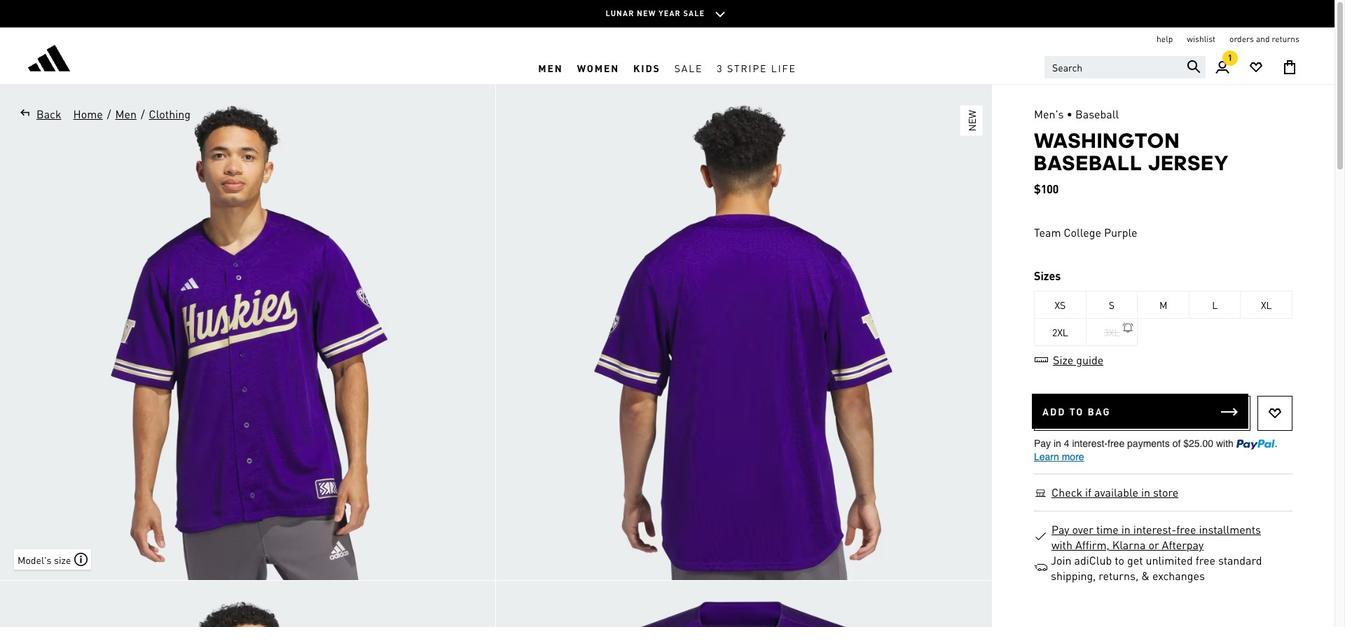 Task type: vqa. For each thing, say whether or not it's contained in the screenshot.
Baseball link
no



Task type: locate. For each thing, give the bounding box(es) containing it.
interest-
[[1133, 522, 1176, 537]]

women link
[[570, 51, 626, 84]]

women
[[577, 61, 619, 74]]

in left store
[[1141, 485, 1150, 500]]

team college purple
[[1034, 225, 1137, 240]]

&
[[1141, 568, 1150, 583]]

exchanges
[[1152, 568, 1205, 583]]

to
[[1115, 553, 1124, 567]]

in up "klarna"
[[1121, 522, 1131, 537]]

2xl button
[[1035, 318, 1086, 346]]

help
[[1157, 34, 1173, 44]]

standard
[[1218, 553, 1262, 567]]

orders and returns
[[1230, 34, 1300, 44]]

0 vertical spatial sale
[[683, 8, 705, 18]]

s button
[[1086, 291, 1138, 319]]

wishlist
[[1187, 34, 1216, 44]]

wishlist link
[[1187, 34, 1216, 45]]

1 vertical spatial in
[[1121, 522, 1131, 537]]

1 vertical spatial free
[[1196, 553, 1215, 567]]

l button
[[1189, 291, 1241, 319]]

0 vertical spatial in
[[1141, 485, 1150, 500]]

shipping,
[[1051, 568, 1096, 583]]

1 vertical spatial sale
[[674, 61, 703, 74]]

in for interest-
[[1121, 522, 1131, 537]]

Search field
[[1045, 56, 1206, 78]]

returns
[[1272, 34, 1300, 44]]

check if available in store button
[[1051, 485, 1179, 500]]

men's • baseball washington baseball jersey $100
[[1034, 106, 1229, 196]]

baseball up $100
[[1034, 151, 1143, 175]]

/ right "men"
[[141, 106, 145, 121]]

size
[[1053, 352, 1073, 367]]

washington
[[1034, 128, 1180, 153]]

men's
[[1034, 106, 1064, 121]]

free
[[1176, 522, 1196, 537], [1196, 553, 1215, 567]]

clothing link
[[148, 106, 191, 123]]

xs
[[1055, 298, 1066, 311]]

available
[[1094, 485, 1138, 500]]

in
[[1141, 485, 1150, 500], [1121, 522, 1131, 537]]

get
[[1127, 553, 1143, 567]]

size guide link
[[1034, 352, 1104, 367]]

xl button
[[1241, 291, 1293, 319]]

l
[[1212, 298, 1218, 311]]

0 vertical spatial free
[[1176, 522, 1196, 537]]

baseball right the •
[[1075, 106, 1119, 121]]

3xl button
[[1086, 318, 1138, 346]]

free inside pay over time in interest-free installments with affirm, klarna or afterpay
[[1176, 522, 1196, 537]]

sale
[[683, 8, 705, 18], [674, 61, 703, 74]]

s
[[1109, 298, 1115, 311]]

0 horizontal spatial in
[[1121, 522, 1131, 537]]

baseball
[[1075, 106, 1119, 121], [1034, 151, 1143, 175]]

or
[[1149, 537, 1159, 552]]

sale right year
[[683, 8, 705, 18]]

free up the afterpay
[[1176, 522, 1196, 537]]

model's
[[18, 553, 52, 566]]

/
[[107, 106, 111, 121], [141, 106, 145, 121]]

free for interest-
[[1176, 522, 1196, 537]]

1 horizontal spatial in
[[1141, 485, 1150, 500]]

1 / from the left
[[107, 106, 111, 121]]

back
[[36, 106, 61, 121]]

affirm,
[[1075, 537, 1110, 552]]

bag
[[1088, 405, 1111, 418]]

store
[[1153, 485, 1178, 500]]

model's size button
[[14, 549, 91, 570]]

$100
[[1034, 181, 1059, 196]]

free inside the join adiclub to get unlimited free standard shipping, returns, & exchanges
[[1196, 553, 1215, 567]]

model's size
[[18, 553, 71, 566]]

1 horizontal spatial /
[[141, 106, 145, 121]]

lunar new year sale
[[606, 8, 705, 18]]

lunar
[[606, 8, 634, 18]]

/ left "men"
[[107, 106, 111, 121]]

check
[[1052, 485, 1082, 500]]

free down the afterpay
[[1196, 553, 1215, 567]]

returns,
[[1099, 568, 1139, 583]]

m
[[1159, 298, 1167, 311]]

if
[[1085, 485, 1092, 500]]

purple washington baseball jersey image
[[0, 85, 495, 580], [496, 85, 991, 580], [0, 581, 495, 627], [496, 581, 991, 627]]

free for unlimited
[[1196, 553, 1215, 567]]

in inside check if available in store button
[[1141, 485, 1150, 500]]

stripe
[[727, 61, 767, 74]]

purple
[[1104, 225, 1137, 240]]

2 / from the left
[[141, 106, 145, 121]]

check if available in store
[[1052, 485, 1178, 500]]

0 horizontal spatial /
[[107, 106, 111, 121]]

in inside pay over time in interest-free installments with affirm, klarna or afterpay
[[1121, 522, 1131, 537]]

sale left 3
[[674, 61, 703, 74]]

sizes
[[1034, 268, 1061, 283]]

unlimited
[[1146, 553, 1193, 567]]

main navigation element
[[319, 51, 1015, 84]]

with
[[1052, 537, 1073, 552]]



Task type: describe. For each thing, give the bounding box(es) containing it.
xs button
[[1035, 291, 1086, 319]]

m button
[[1138, 291, 1189, 319]]

pay over time in interest-free installments with affirm, klarna or afterpay
[[1052, 522, 1261, 552]]

sale inside main navigation element
[[674, 61, 703, 74]]

adiclub
[[1074, 553, 1112, 567]]

men
[[538, 61, 563, 74]]

in for store
[[1141, 485, 1150, 500]]

pay over time in interest-free installments with affirm, klarna or afterpay link
[[1051, 522, 1284, 553]]

home
[[73, 106, 103, 121]]

0 vertical spatial baseball
[[1075, 106, 1119, 121]]

men link
[[531, 51, 570, 84]]

join
[[1051, 553, 1072, 567]]

orders and returns link
[[1230, 34, 1300, 45]]

life
[[771, 61, 796, 74]]

size guide
[[1053, 352, 1104, 367]]

pay
[[1052, 522, 1069, 537]]

xl
[[1261, 298, 1272, 311]]

home / men / clothing
[[73, 106, 190, 121]]

3 stripe life link
[[710, 51, 803, 84]]

3 stripe life
[[717, 61, 796, 74]]

afterpay
[[1162, 537, 1204, 552]]

college
[[1064, 225, 1101, 240]]

sale link
[[667, 51, 710, 84]]

•
[[1067, 106, 1073, 121]]

add to bag
[[1042, 405, 1111, 418]]

guide
[[1076, 352, 1104, 367]]

help link
[[1157, 34, 1173, 45]]

2xl
[[1052, 326, 1068, 338]]

men link
[[114, 106, 137, 123]]

back link
[[14, 106, 62, 123]]

installments
[[1199, 522, 1261, 537]]

new
[[965, 110, 978, 131]]

join adiclub to get unlimited free standard shipping, returns, & exchanges
[[1051, 553, 1262, 583]]

to
[[1070, 405, 1084, 418]]

add to bag button
[[1032, 394, 1248, 429]]

klarna
[[1112, 537, 1146, 552]]

home link
[[73, 106, 103, 123]]

3
[[717, 61, 723, 74]]

new
[[637, 8, 656, 18]]

1 vertical spatial baseball
[[1034, 151, 1143, 175]]

1
[[1228, 53, 1232, 63]]

3xl
[[1104, 326, 1120, 338]]

orders
[[1230, 34, 1254, 44]]

add
[[1042, 405, 1066, 418]]

jersey
[[1148, 151, 1229, 175]]

over
[[1072, 522, 1094, 537]]

size
[[54, 553, 71, 566]]

clothing
[[149, 106, 190, 121]]

and
[[1256, 34, 1270, 44]]

kids link
[[626, 51, 667, 84]]

men
[[115, 106, 137, 121]]

time
[[1096, 522, 1119, 537]]

1 link
[[1206, 50, 1239, 84]]

year
[[659, 8, 681, 18]]

kids
[[633, 61, 660, 74]]

team
[[1034, 225, 1061, 240]]



